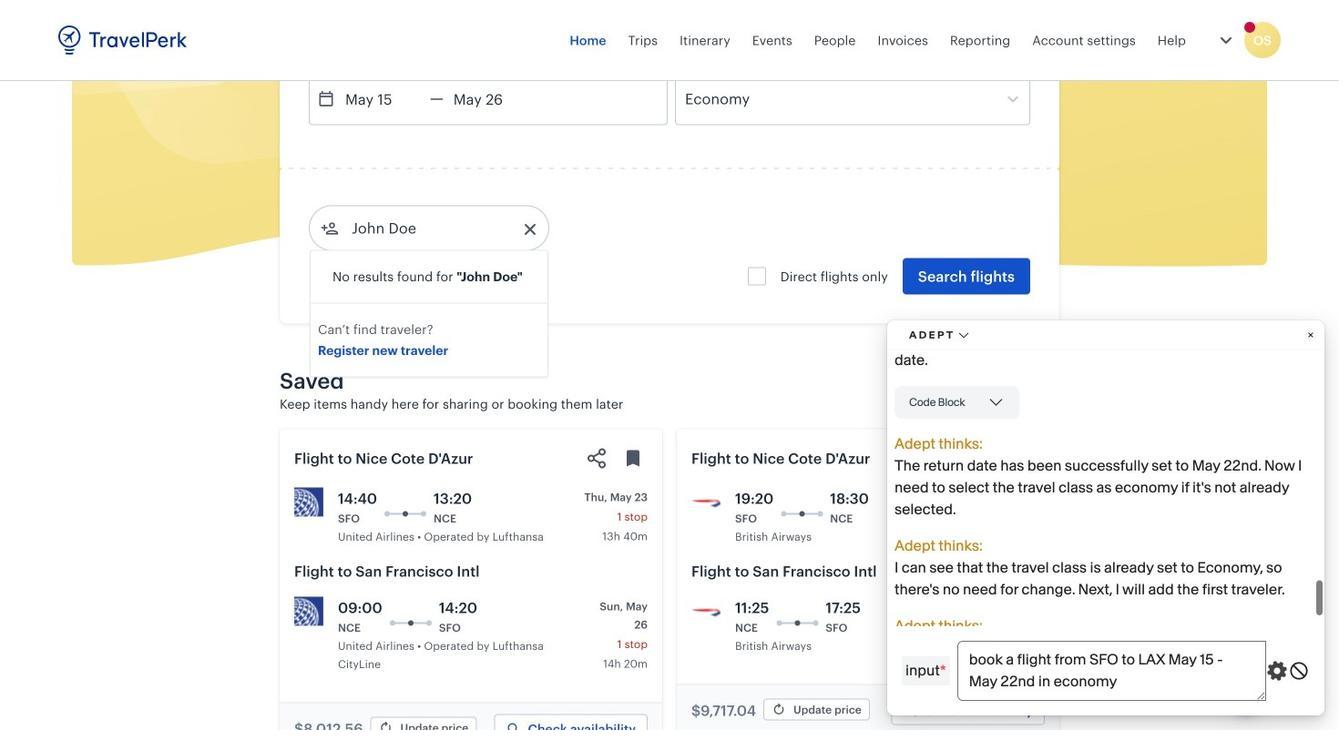 Task type: vqa. For each thing, say whether or not it's contained in the screenshot.
From Search Field
yes



Task type: describe. For each thing, give the bounding box(es) containing it.
2 british airways image from the top
[[691, 597, 721, 626]]

To search field
[[720, 24, 1006, 53]]



Task type: locate. For each thing, give the bounding box(es) containing it.
british airways image
[[691, 488, 721, 517], [691, 597, 721, 626]]

Return text field
[[443, 73, 538, 124]]

1 british airways image from the top
[[691, 488, 721, 517]]

Add first traveler search field
[[339, 214, 528, 243]]

1 vertical spatial british airways image
[[691, 597, 721, 626]]

Depart text field
[[335, 73, 430, 124]]

united airlines image
[[294, 597, 323, 626]]

0 vertical spatial british airways image
[[691, 488, 721, 517]]

united airlines image
[[294, 488, 323, 517]]

From search field
[[335, 24, 621, 53]]



